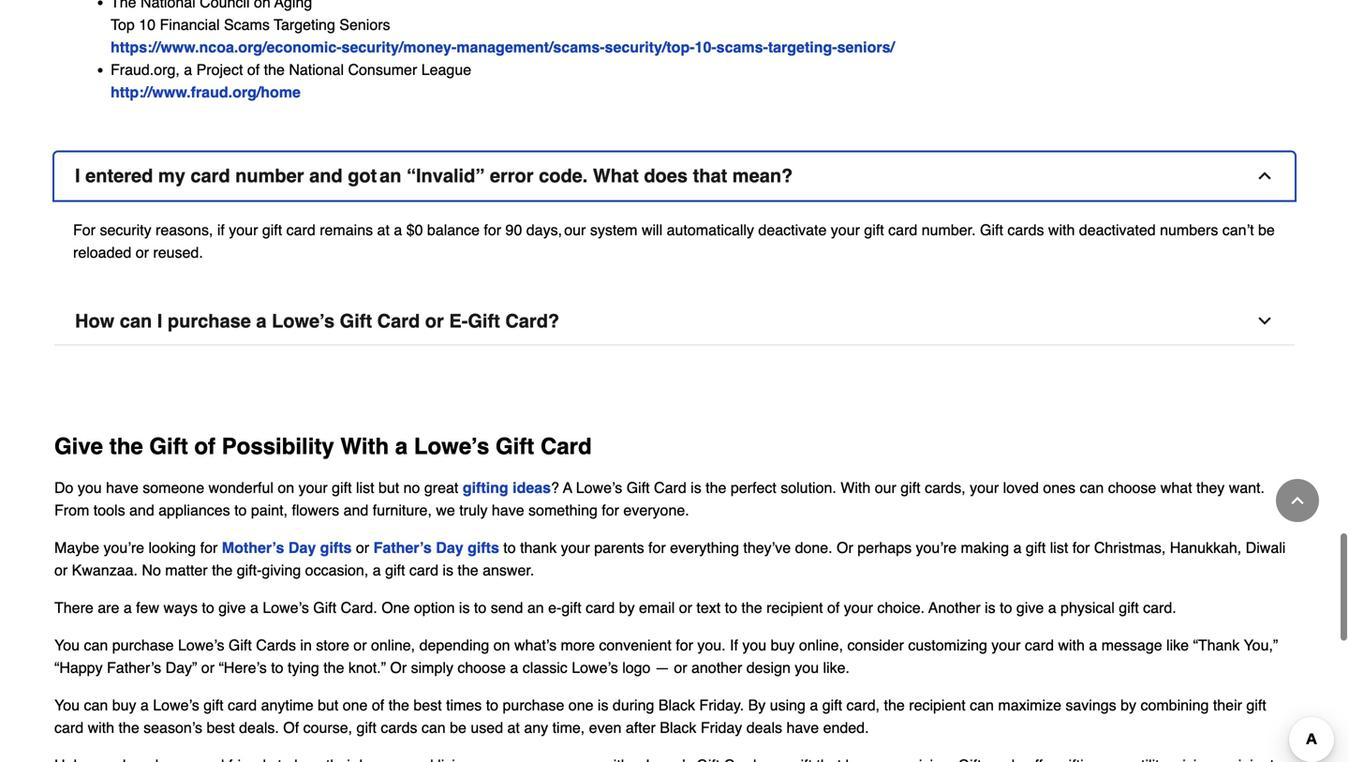 Task type: locate. For each thing, give the bounding box(es) containing it.
for left christmas,
[[1073, 539, 1090, 556]]

card down father's day gifts link
[[409, 562, 439, 579]]

card left remains
[[286, 221, 316, 239]]

0 vertical spatial chevron up image
[[1256, 166, 1275, 185]]

by right savings
[[1121, 697, 1137, 714]]

0 vertical spatial black
[[659, 697, 695, 714]]

of right the project
[[247, 61, 260, 78]]

0 horizontal spatial father's
[[107, 659, 161, 676]]

with down physical at bottom right
[[1059, 637, 1085, 654]]

recipient down done.
[[767, 599, 823, 616]]

0 vertical spatial recipient
[[767, 599, 823, 616]]

is left perfect
[[691, 479, 702, 496]]

purchase down reused.
[[168, 310, 251, 332]]

give
[[54, 434, 103, 459]]

0 horizontal spatial or
[[390, 659, 407, 676]]

day up giving
[[289, 539, 316, 556]]

or right the knot."
[[390, 659, 407, 676]]

combining
[[1141, 697, 1209, 714]]

gift right "number."
[[980, 221, 1004, 239]]

can inside you can purchase lowe's gift cards in store or online, depending on what's more convenient for you. if you buy online, consider customizing your card with a message like "thank you," "happy father's day" or "here's to tying the knot." or simply choose a classic lowe's logo — or another design you like.
[[84, 637, 108, 654]]

season's
[[144, 719, 202, 736]]

0 horizontal spatial chevron up image
[[1256, 166, 1275, 185]]

the inside top 10 financial scams targeting seniors https://www.ncoa.org/economic-security/money-management/scams-security/top-10-scams-targeting-seniors/ fraud.org, a project of the national consumer league http://www.fraud.org/home
[[264, 61, 285, 78]]

0 vertical spatial buy
[[771, 637, 795, 654]]

you inside you can buy a lowe's gift card anytime but one of the best times to purchase one is during black friday. by using a gift card, the recipient can maximize savings by combining their gift card with the season's best deals. of course, gift cards can be used at any time, even after black friday deals have ended.
[[54, 697, 80, 714]]

course,
[[303, 719, 353, 736]]

card left e-
[[377, 310, 420, 332]]

"here's
[[219, 659, 267, 676]]

0 vertical spatial card
[[377, 310, 420, 332]]

furniture,
[[373, 502, 432, 519]]

1 vertical spatial buy
[[112, 697, 136, 714]]

targeting
[[274, 16, 335, 33]]

send
[[491, 599, 523, 616]]

1 horizontal spatial choose
[[1109, 479, 1157, 496]]

1 horizontal spatial but
[[379, 479, 399, 496]]

your right the thank
[[561, 539, 590, 556]]

0 horizontal spatial on
[[278, 479, 294, 496]]

with inside you can purchase lowe's gift cards in store or online, depending on what's more convenient for you. if you buy online, consider customizing your card with a message like "thank you," "happy father's day" or "here's to tying the knot." or simply choose a classic lowe's logo — or another design you like.
[[1059, 637, 1085, 654]]

time,
[[553, 719, 585, 736]]

0 vertical spatial father's
[[374, 539, 432, 556]]

the inside you can purchase lowe's gift cards in store or online, depending on what's more convenient for you. if you buy online, consider customizing your card with a message like "thank you," "happy father's day" or "here's to tying the knot." or simply choose a classic lowe's logo — or another design you like.
[[324, 659, 344, 676]]

0 horizontal spatial choose
[[458, 659, 506, 676]]

0 vertical spatial by
[[619, 599, 635, 616]]

0 vertical spatial at
[[377, 221, 390, 239]]

1 vertical spatial you
[[54, 697, 80, 714]]

gift
[[262, 221, 282, 239], [865, 221, 885, 239], [332, 479, 352, 496], [901, 479, 921, 496], [1026, 539, 1046, 556], [385, 562, 405, 579], [562, 599, 582, 616], [1119, 599, 1139, 616], [204, 697, 224, 714], [823, 697, 843, 714], [1247, 697, 1267, 714], [357, 719, 377, 736]]

gift inside you can purchase lowe's gift cards in store or online, depending on what's more convenient for you. if you buy online, consider customizing your card with a message like "thank you," "happy father's day" or "here's to tying the knot." or simply choose a classic lowe's logo — or another design you like.
[[229, 637, 252, 654]]

scams-
[[717, 39, 768, 56]]

can't
[[1223, 221, 1255, 239]]

0 vertical spatial with
[[1049, 221, 1075, 239]]

cards
[[1008, 221, 1045, 239], [381, 719, 418, 736]]

ones
[[1044, 479, 1076, 496]]

by left email
[[619, 599, 635, 616]]

deactivated
[[1080, 221, 1156, 239]]

i inside the how can i purchase a lowe's gift card or e-gift card? button
[[157, 310, 162, 332]]

0 horizontal spatial but
[[318, 697, 339, 714]]

1 horizontal spatial on
[[494, 637, 510, 654]]

to down cards at bottom left
[[271, 659, 284, 676]]

card down '"happy'
[[54, 719, 84, 736]]

1 vertical spatial at
[[508, 719, 520, 736]]

gift left card.
[[313, 599, 337, 616]]

is inside you can buy a lowe's gift card anytime but one of the best times to purchase one is during black friday. by using a gift card, the recipient can maximize savings by combining their gift card with the season's best deals. of course, gift cards can be used at any time, even after black friday deals have ended.
[[598, 697, 609, 714]]

1 horizontal spatial be
[[1259, 221, 1275, 239]]

gift right if
[[262, 221, 282, 239]]

1 horizontal spatial one
[[569, 697, 594, 714]]

1 vertical spatial best
[[207, 719, 235, 736]]

2 gifts from the left
[[468, 539, 499, 556]]

making
[[961, 539, 1010, 556]]

or right —
[[674, 659, 688, 676]]

? a lowe's gift card is the perfect solution. with our gift cards, your loved ones can choose what they want. from tools and appliances to paint, flowers and furniture, we truly have something for everyone.
[[54, 479, 1265, 519]]

10-
[[695, 39, 717, 56]]

1 vertical spatial i
[[157, 310, 162, 332]]

to up 'used'
[[486, 697, 499, 714]]

is inside the ? a lowe's gift card is the perfect solution. with our gift cards, your loved ones can choose what they want. from tools and appliances to paint, flowers and furniture, we truly have something for everyone.
[[691, 479, 702, 496]]

0 vertical spatial choose
[[1109, 479, 1157, 496]]

for left 90
[[484, 221, 502, 239]]

1 vertical spatial with
[[1059, 637, 1085, 654]]

gift right our
[[901, 479, 921, 496]]

0 vertical spatial with
[[341, 434, 389, 459]]

do you have someone wonderful on your gift list but no great gifting ideas
[[54, 479, 551, 496]]

you for you can buy a lowe's gift card anytime but one of the best times to purchase one is during black friday. by using a gift card, the recipient can maximize savings by combining their gift card with the season's best deals. of course, gift cards can be used at any time, even after black friday deals have ended.
[[54, 697, 80, 714]]

cards,
[[925, 479, 966, 496]]

list up 'furniture,'
[[356, 479, 374, 496]]

to up answer.
[[504, 539, 516, 556]]

1 horizontal spatial gifts
[[468, 539, 499, 556]]

ways
[[164, 599, 198, 616]]

security/top-
[[605, 39, 695, 56]]

have inside the ? a lowe's gift card is the perfect solution. with our gift cards, your loved ones can choose what they want. from tools and appliances to paint, flowers and furniture, we truly have something for everyone.
[[492, 502, 524, 519]]

give down the gift-
[[219, 599, 246, 616]]

can up '"happy'
[[84, 637, 108, 654]]

1 horizontal spatial give
[[1017, 599, 1044, 616]]

for up parents
[[602, 502, 620, 519]]

how can i purchase a lowe's gift card or e-gift card?
[[75, 310, 560, 332]]

is right option
[[459, 599, 470, 616]]

and left the got an
[[309, 165, 343, 187]]

or up occasion, in the left of the page
[[356, 539, 369, 556]]

1 horizontal spatial have
[[492, 502, 524, 519]]

choose inside you can purchase lowe's gift cards in store or online, depending on what's more convenient for you. if you buy online, consider customizing your card with a message like "thank you," "happy father's day" or "here's to tying the knot." or simply choose a classic lowe's logo — or another design you like.
[[458, 659, 506, 676]]

ended.
[[823, 719, 869, 736]]

numbers
[[1160, 221, 1219, 239]]

https://www.ncoa.org/economic-
[[111, 39, 342, 56]]

lowe's inside you can buy a lowe's gift card anytime but one of the best times to purchase one is during black friday. by using a gift card, the recipient can maximize savings by combining their gift card with the season's best deals. of course, gift cards can be used at any time, even after black friday deals have ended.
[[153, 697, 199, 714]]

purchase up any
[[503, 697, 565, 714]]

solution.
[[781, 479, 837, 496]]

of inside top 10 financial scams targeting seniors https://www.ncoa.org/economic-security/money-management/scams-security/top-10-scams-targeting-seniors/ fraud.org, a project of the national consumer league http://www.fraud.org/home
[[247, 61, 260, 78]]

0 horizontal spatial list
[[356, 479, 374, 496]]

1 horizontal spatial by
[[1121, 697, 1137, 714]]

father's inside you can purchase lowe's gift cards in store or online, depending on what's more convenient for you. if you buy online, consider customizing your card with a message like "thank you," "happy father's day" or "here's to tying the knot." or simply choose a classic lowe's logo — or another design you like.
[[107, 659, 161, 676]]

purchase
[[168, 310, 251, 332], [112, 637, 174, 654], [503, 697, 565, 714]]

1 vertical spatial be
[[450, 719, 467, 736]]

online,
[[371, 637, 415, 654], [799, 637, 844, 654]]

few
[[136, 599, 159, 616]]

if
[[217, 221, 225, 239]]

online, up like.
[[799, 637, 844, 654]]

project
[[196, 61, 243, 78]]

error
[[490, 165, 534, 187]]

at inside you can buy a lowe's gift card anytime but one of the best times to purchase one is during black friday. by using a gift card, the recipient can maximize savings by combining their gift card with the season's best deals. of course, gift cards can be used at any time, even after black friday deals have ended.
[[508, 719, 520, 736]]

card inside you can purchase lowe's gift cards in store or online, depending on what's more convenient for you. if you buy online, consider customizing your card with a message like "thank you," "happy father's day" or "here's to tying the knot." or simply choose a classic lowe's logo — or another design you like.
[[1025, 637, 1054, 654]]

the left national
[[264, 61, 285, 78]]

to right another
[[1000, 599, 1013, 616]]

logo
[[623, 659, 651, 676]]

at left $0
[[377, 221, 390, 239]]

?
[[551, 479, 559, 496]]

10
[[139, 16, 156, 33]]

1 vertical spatial but
[[318, 697, 339, 714]]

savings
[[1066, 697, 1117, 714]]

0 horizontal spatial by
[[619, 599, 635, 616]]

1 vertical spatial card
[[541, 434, 592, 459]]

are
[[98, 599, 119, 616]]

0 vertical spatial cards
[[1008, 221, 1045, 239]]

card up a
[[541, 434, 592, 459]]

gifts up answer.
[[468, 539, 499, 556]]

possibility
[[222, 434, 334, 459]]

with inside the ? a lowe's gift card is the perfect solution. with our gift cards, your loved ones can choose what they want. from tools and appliances to paint, flowers and furniture, we truly have something for everyone.
[[841, 479, 871, 496]]

something
[[529, 502, 598, 519]]

on up paint,
[[278, 479, 294, 496]]

give left physical at bottom right
[[1017, 599, 1044, 616]]

day down we
[[436, 539, 464, 556]]

gift left card?
[[468, 310, 500, 332]]

you down '"happy'
[[54, 697, 80, 714]]

you're inside to thank your parents for everything they've done. or perhaps you're making a gift list for christmas, hanukkah, diwali or kwanzaa. no matter the gift-giving occasion, a gift card is the answer.
[[916, 539, 957, 556]]

1 vertical spatial cards
[[381, 719, 418, 736]]

list down ones
[[1050, 539, 1069, 556]]

seniors
[[340, 16, 390, 33]]

1 vertical spatial choose
[[458, 659, 506, 676]]

with left deactivated
[[1049, 221, 1075, 239]]

black right after
[[660, 719, 697, 736]]

card inside button
[[377, 310, 420, 332]]

90
[[506, 221, 522, 239]]

after
[[626, 719, 656, 736]]

1 you from the top
[[54, 637, 80, 654]]

chevron up image
[[1256, 166, 1275, 185], [1289, 491, 1308, 510]]

and inside i entered my card number and got an "invalid" error code. what does that mean? "button"
[[309, 165, 343, 187]]

we
[[436, 502, 455, 519]]

choose left what
[[1109, 479, 1157, 496]]

financial
[[160, 16, 220, 33]]

but left no
[[379, 479, 399, 496]]

my
[[158, 165, 185, 187]]

no
[[404, 479, 420, 496]]

gift up one
[[385, 562, 405, 579]]

0 vertical spatial list
[[356, 479, 374, 496]]

1 vertical spatial chevron up image
[[1289, 491, 1308, 510]]

1 vertical spatial on
[[494, 637, 510, 654]]

lowe's inside the ? a lowe's gift card is the perfect solution. with our gift cards, your loved ones can choose what they want. from tools and appliances to paint, flowers and furniture, we truly have something for everyone.
[[576, 479, 623, 496]]

1 horizontal spatial cards
[[1008, 221, 1045, 239]]

the left times
[[389, 697, 410, 714]]

parents
[[594, 539, 644, 556]]

one up course,
[[343, 697, 368, 714]]

0 horizontal spatial cards
[[381, 719, 418, 736]]

times
[[446, 697, 482, 714]]

2 you're from the left
[[916, 539, 957, 556]]

the left perfect
[[706, 479, 727, 496]]

cards inside for security reasons, if your gift card remains at a $0 balance for 90 days, our system will automatically deactivate your gift card number. gift cards with deactivated numbers can't be reloaded or reused.
[[1008, 221, 1045, 239]]

0 horizontal spatial i
[[75, 165, 80, 187]]

gift up "here's
[[229, 637, 252, 654]]

from
[[54, 502, 89, 519]]

1 gifts from the left
[[320, 539, 352, 556]]

0 vertical spatial but
[[379, 479, 399, 496]]

or inside to thank your parents for everything they've done. or perhaps you're making a gift list for christmas, hanukkah, diwali or kwanzaa. no matter the gift-giving occasion, a gift card is the answer.
[[54, 562, 68, 579]]

purchase inside you can buy a lowe's gift card anytime but one of the best times to purchase one is during black friday. by using a gift card, the recipient can maximize savings by combining their gift card with the season's best deals. of course, gift cards can be used at any time, even after black friday deals have ended.
[[503, 697, 565, 714]]

the down father's day gifts link
[[458, 562, 479, 579]]

by
[[619, 599, 635, 616], [1121, 697, 1137, 714]]

you
[[78, 479, 102, 496], [743, 637, 767, 654], [795, 659, 819, 676]]

2 vertical spatial card
[[654, 479, 687, 496]]

0 vertical spatial you
[[54, 637, 80, 654]]

deals.
[[239, 719, 279, 736]]

black down —
[[659, 697, 695, 714]]

1 horizontal spatial with
[[841, 479, 871, 496]]

1 horizontal spatial at
[[508, 719, 520, 736]]

1 horizontal spatial online,
[[799, 637, 844, 654]]

online, up the knot."
[[371, 637, 415, 654]]

have inside you can buy a lowe's gift card anytime but one of the best times to purchase one is during black friday. by using a gift card, the recipient can maximize savings by combining their gift card with the season's best deals. of course, gift cards can be used at any time, even after black friday deals have ended.
[[787, 719, 819, 736]]

with
[[341, 434, 389, 459], [841, 479, 871, 496]]

or right day"
[[201, 659, 215, 676]]

0 horizontal spatial best
[[207, 719, 235, 736]]

0 vertical spatial purchase
[[168, 310, 251, 332]]

0 vertical spatial have
[[106, 479, 139, 496]]

1 horizontal spatial recipient
[[909, 697, 966, 714]]

1 horizontal spatial best
[[414, 697, 442, 714]]

2 day from the left
[[436, 539, 464, 556]]

have down gifting ideas link
[[492, 502, 524, 519]]

one
[[343, 697, 368, 714], [569, 697, 594, 714]]

you
[[54, 637, 80, 654], [54, 697, 80, 714]]

with down '"happy'
[[88, 719, 114, 736]]

can
[[120, 310, 152, 332], [1080, 479, 1104, 496], [84, 637, 108, 654], [84, 697, 108, 714], [970, 697, 994, 714], [422, 719, 446, 736]]

security
[[100, 221, 151, 239]]

0 horizontal spatial you're
[[104, 539, 144, 556]]

you can buy a lowe's gift card anytime but one of the best times to purchase one is during black friday. by using a gift card, the recipient can maximize savings by combining their gift card with the season's best deals. of course, gift cards can be used at any time, even after black friday deals have ended.
[[54, 697, 1267, 736]]

1 horizontal spatial buy
[[771, 637, 795, 654]]

2 you from the top
[[54, 697, 80, 714]]

anytime
[[261, 697, 314, 714]]

code.
[[539, 165, 588, 187]]

0 horizontal spatial give
[[219, 599, 246, 616]]

is up even
[[598, 697, 609, 714]]

or right done.
[[837, 539, 854, 556]]

2 vertical spatial purchase
[[503, 697, 565, 714]]

can left 'maximize'
[[970, 697, 994, 714]]

and right tools
[[129, 502, 154, 519]]

gift right their
[[1247, 697, 1267, 714]]

with left our
[[841, 479, 871, 496]]

gift left card.
[[1119, 599, 1139, 616]]

card left "number."
[[889, 221, 918, 239]]

more
[[561, 637, 595, 654]]

to down wonderful
[[234, 502, 247, 519]]

0 horizontal spatial and
[[129, 502, 154, 519]]

2 vertical spatial with
[[88, 719, 114, 736]]

for inside for security reasons, if your gift card remains at a $0 balance for 90 days, our system will automatically deactivate your gift card number. gift cards with deactivated numbers can't be reloaded or reused.
[[484, 221, 502, 239]]

be inside you can buy a lowe's gift card anytime but one of the best times to purchase one is during black friday. by using a gift card, the recipient can maximize savings by combining their gift card with the season's best deals. of course, gift cards can be used at any time, even after black friday deals have ended.
[[450, 719, 467, 736]]

0 horizontal spatial gifts
[[320, 539, 352, 556]]

for
[[484, 221, 502, 239], [602, 502, 620, 519], [200, 539, 218, 556], [649, 539, 666, 556], [1073, 539, 1090, 556], [676, 637, 694, 654]]

can inside button
[[120, 310, 152, 332]]

on left what's
[[494, 637, 510, 654]]

2 horizontal spatial have
[[787, 719, 819, 736]]

be
[[1259, 221, 1275, 239], [450, 719, 467, 736]]

to inside the ? a lowe's gift card is the perfect solution. with our gift cards, your loved ones can choose what they want. from tools and appliances to paint, flowers and furniture, we truly have something for everyone.
[[234, 502, 247, 519]]

you for you can purchase lowe's gift cards in store or online, depending on what's more convenient for you. if you buy online, consider customizing your card with a message like "thank you," "happy father's day" or "here's to tying the knot." or simply choose a classic lowe's logo — or another design you like.
[[54, 637, 80, 654]]

but up course,
[[318, 697, 339, 714]]

to inside you can purchase lowe's gift cards in store or online, depending on what's more convenient for you. if you buy online, consider customizing your card with a message like "thank you," "happy father's day" or "here's to tying the knot." or simply choose a classic lowe's logo — or another design you like.
[[271, 659, 284, 676]]

0 horizontal spatial day
[[289, 539, 316, 556]]

e-
[[449, 310, 468, 332]]

be inside for security reasons, if your gift card remains at a $0 balance for 90 days, our system will automatically deactivate your gift card number. gift cards with deactivated numbers can't be reloaded or reused.
[[1259, 221, 1275, 239]]

everything
[[670, 539, 739, 556]]

thank
[[520, 539, 557, 556]]

a
[[184, 61, 192, 78], [394, 221, 402, 239], [256, 310, 267, 332], [395, 434, 408, 459], [1014, 539, 1022, 556], [373, 562, 381, 579], [124, 599, 132, 616], [250, 599, 259, 616], [1049, 599, 1057, 616], [1089, 637, 1098, 654], [510, 659, 519, 676], [141, 697, 149, 714], [810, 697, 819, 714]]

of down the knot."
[[372, 697, 385, 714]]

gift inside the ? a lowe's gift card is the perfect solution. with our gift cards, your loved ones can choose what they want. from tools and appliances to paint, flowers and furniture, we truly have something for everyone.
[[901, 479, 921, 496]]

card up everyone.
[[654, 479, 687, 496]]

with inside for security reasons, if your gift card remains at a $0 balance for 90 days, our system will automatically deactivate your gift card number. gift cards with deactivated numbers can't be reloaded or reused.
[[1049, 221, 1075, 239]]

1 horizontal spatial day
[[436, 539, 464, 556]]

the left season's
[[119, 719, 139, 736]]

0 horizontal spatial card
[[377, 310, 420, 332]]

gifts up occasion, in the left of the page
[[320, 539, 352, 556]]

can right how
[[120, 310, 152, 332]]

1 vertical spatial by
[[1121, 697, 1137, 714]]

for inside you can purchase lowe's gift cards in store or online, depending on what's more convenient for you. if you buy online, consider customizing your card with a message like "thank you," "happy father's day" or "here's to tying the knot." or simply choose a classic lowe's logo — or another design you like.
[[676, 637, 694, 654]]

system
[[590, 221, 638, 239]]

gift
[[980, 221, 1004, 239], [340, 310, 372, 332], [468, 310, 500, 332], [149, 434, 188, 459], [496, 434, 535, 459], [627, 479, 650, 496], [313, 599, 337, 616], [229, 637, 252, 654]]

you inside you can purchase lowe's gift cards in store or online, depending on what's more convenient for you. if you buy online, consider customizing your card with a message like "thank you," "happy father's day" or "here's to tying the knot." or simply choose a classic lowe's logo — or another design you like.
[[54, 637, 80, 654]]

the down store
[[324, 659, 344, 676]]

0 horizontal spatial recipient
[[767, 599, 823, 616]]

1 vertical spatial you
[[743, 637, 767, 654]]

will
[[642, 221, 663, 239]]

2 vertical spatial you
[[795, 659, 819, 676]]

1 vertical spatial purchase
[[112, 637, 174, 654]]

1 horizontal spatial and
[[309, 165, 343, 187]]

0 horizontal spatial at
[[377, 221, 390, 239]]

1 horizontal spatial or
[[837, 539, 854, 556]]

1 horizontal spatial you
[[743, 637, 767, 654]]

you.
[[698, 637, 726, 654]]

0 vertical spatial you
[[78, 479, 102, 496]]

best left times
[[414, 697, 442, 714]]

on inside you can purchase lowe's gift cards in store or online, depending on what's more convenient for you. if you buy online, consider customizing your card with a message like "thank you," "happy father's day" or "here's to tying the knot." or simply choose a classic lowe's logo — or another design you like.
[[494, 637, 510, 654]]

0 horizontal spatial one
[[343, 697, 368, 714]]

for left you.
[[676, 637, 694, 654]]

0 vertical spatial be
[[1259, 221, 1275, 239]]

1 online, from the left
[[371, 637, 415, 654]]

list inside to thank your parents for everything they've done. or perhaps you're making a gift list for christmas, hanukkah, diwali or kwanzaa. no matter the gift-giving occasion, a gift card is the answer.
[[1050, 539, 1069, 556]]

1 vertical spatial recipient
[[909, 697, 966, 714]]

1 vertical spatial father's
[[107, 659, 161, 676]]

1 vertical spatial list
[[1050, 539, 1069, 556]]

your right customizing
[[992, 637, 1021, 654]]

father's left day"
[[107, 659, 161, 676]]

cards
[[256, 637, 296, 654]]

you left like.
[[795, 659, 819, 676]]

0 horizontal spatial buy
[[112, 697, 136, 714]]

deactivate
[[759, 221, 827, 239]]

looking
[[149, 539, 196, 556]]

father's down 'furniture,'
[[374, 539, 432, 556]]

purchase down the few at left bottom
[[112, 637, 174, 654]]

1 vertical spatial or
[[390, 659, 407, 676]]

gift up everyone.
[[627, 479, 650, 496]]

answer.
[[483, 562, 534, 579]]

i right how
[[157, 310, 162, 332]]

1 horizontal spatial chevron up image
[[1289, 491, 1308, 510]]

chevron up image inside scroll to top element
[[1289, 491, 1308, 510]]

1 vertical spatial have
[[492, 502, 524, 519]]

1 horizontal spatial list
[[1050, 539, 1069, 556]]

your inside to thank your parents for everything they've done. or perhaps you're making a gift list for christmas, hanukkah, diwali or kwanzaa. no matter the gift-giving occasion, a gift card is the answer.
[[561, 539, 590, 556]]

card inside "button"
[[191, 165, 230, 187]]

consider
[[848, 637, 904, 654]]

1 horizontal spatial i
[[157, 310, 162, 332]]

buy inside you can purchase lowe's gift cards in store or online, depending on what's more convenient for you. if you buy online, consider customizing your card with a message like "thank you," "happy father's day" or "here's to tying the knot." or simply choose a classic lowe's logo — or another design you like.
[[771, 637, 795, 654]]

card inside to thank your parents for everything they've done. or perhaps you're making a gift list for christmas, hanukkah, diwali or kwanzaa. no matter the gift-giving occasion, a gift card is the answer.
[[409, 562, 439, 579]]

0 horizontal spatial online,
[[371, 637, 415, 654]]

gift inside for security reasons, if your gift card remains at a $0 balance for 90 days, our system will automatically deactivate your gift card number. gift cards with deactivated numbers can't be reloaded or reused.
[[980, 221, 1004, 239]]



Task type: describe. For each thing, give the bounding box(es) containing it.
during
[[613, 697, 655, 714]]

purchase inside the how can i purchase a lowe's gift card or e-gift card? button
[[168, 310, 251, 332]]

appliances
[[159, 502, 230, 519]]

a inside top 10 financial scams targeting seniors https://www.ncoa.org/economic-security/money-management/scams-security/top-10-scams-targeting-seniors/ fraud.org, a project of the national consumer league http://www.fraud.org/home
[[184, 61, 192, 78]]

flowers
[[292, 502, 339, 519]]

recipient inside you can buy a lowe's gift card anytime but one of the best times to purchase one is during black friday. by using a gift card, the recipient can maximize savings by combining their gift card with the season's best deals. of course, gift cards can be used at any time, even after black friday deals have ended.
[[909, 697, 966, 714]]

email
[[639, 599, 675, 616]]

1 give from the left
[[219, 599, 246, 616]]

top 10 financial scams targeting seniors https://www.ncoa.org/economic-security/money-management/scams-security/top-10-scams-targeting-seniors/ fraud.org, a project of the national consumer league http://www.fraud.org/home
[[111, 16, 903, 101]]

gift down "here's
[[204, 697, 224, 714]]

their
[[1214, 697, 1243, 714]]

0 vertical spatial on
[[278, 479, 294, 496]]

0 horizontal spatial you
[[78, 479, 102, 496]]

you can purchase lowe's gift cards in store or online, depending on what's more convenient for you. if you buy online, consider customizing your card with a message like "thank you," "happy father's day" or "here's to tying the knot." or simply choose a classic lowe's logo — or another design you like.
[[54, 637, 1279, 676]]

but inside you can buy a lowe's gift card anytime but one of the best times to purchase one is during black friday. by using a gift card, the recipient can maximize savings by combining their gift card with the season's best deals. of course, gift cards can be used at any time, even after black friday deals have ended.
[[318, 697, 339, 714]]

the inside the ? a lowe's gift card is the perfect solution. with our gift cards, your loved ones can choose what they want. from tools and appliances to paint, flowers and furniture, we truly have something for everyone.
[[706, 479, 727, 496]]

with inside you can buy a lowe's gift card anytime but one of the best times to purchase one is during black friday. by using a gift card, the recipient can maximize savings by combining their gift card with the season's best deals. of course, gift cards can be used at any time, even after black friday deals have ended.
[[88, 719, 114, 736]]

there
[[54, 599, 94, 616]]

to right text
[[725, 599, 738, 616]]

for down everyone.
[[649, 539, 666, 556]]

they
[[1197, 479, 1225, 496]]

depending
[[419, 637, 490, 654]]

a inside for security reasons, if your gift card remains at a $0 balance for 90 days, our system will automatically deactivate your gift card number. gift cards with deactivated numbers can't be reloaded or reused.
[[394, 221, 402, 239]]

your up flowers
[[299, 479, 328, 496]]

security/money-
[[342, 39, 457, 56]]

tools
[[94, 502, 125, 519]]

your inside you can purchase lowe's gift cards in store or online, depending on what's more convenient for you. if you buy online, consider customizing your card with a message like "thank you," "happy father's day" or "here's to tying the knot." or simply choose a classic lowe's logo — or another design you like.
[[992, 637, 1021, 654]]

with for card
[[1059, 637, 1085, 654]]

to inside to thank your parents for everything they've done. or perhaps you're making a gift list for christmas, hanukkah, diwali or kwanzaa. no matter the gift-giving occasion, a gift card is the answer.
[[504, 539, 516, 556]]

convenient
[[599, 637, 672, 654]]

like.
[[823, 659, 850, 676]]

"invalid"
[[407, 165, 485, 187]]

a inside button
[[256, 310, 267, 332]]

card.
[[341, 599, 377, 616]]

to left 'send'
[[474, 599, 487, 616]]

or inside you can purchase lowe's gift cards in store or online, depending on what's more convenient for you. if you buy online, consider customizing your card with a message like "thank you," "happy father's day" or "here's to tying the knot." or simply choose a classic lowe's logo — or another design you like.
[[390, 659, 407, 676]]

can left 'used'
[[422, 719, 446, 736]]

1 day from the left
[[289, 539, 316, 556]]

2 online, from the left
[[799, 637, 844, 654]]

gift up gifting ideas link
[[496, 434, 535, 459]]

to right ways
[[202, 599, 214, 616]]

of up someone
[[194, 434, 216, 459]]

choose inside the ? a lowe's gift card is the perfect solution. with our gift cards, your loved ones can choose what they want. from tools and appliances to paint, flowers and furniture, we truly have something for everyone.
[[1109, 479, 1157, 496]]

targeting-
[[768, 39, 838, 56]]

card inside the ? a lowe's gift card is the perfect solution. with our gift cards, your loved ones can choose what they want. from tools and appliances to paint, flowers and furniture, we truly have something for everyone.
[[654, 479, 687, 496]]

does
[[644, 165, 688, 187]]

gift inside the ? a lowe's gift card is the perfect solution. with our gift cards, your loved ones can choose what they want. from tools and appliances to paint, flowers and furniture, we truly have something for everyone.
[[627, 479, 650, 496]]

gift right making
[[1026, 539, 1046, 556]]

card up more in the left of the page
[[586, 599, 615, 616]]

gift down remains
[[340, 310, 372, 332]]

occasion,
[[305, 562, 369, 579]]

your right deactivate at the right
[[831, 221, 860, 239]]

giving
[[262, 562, 301, 579]]

truly
[[459, 502, 488, 519]]

of inside you can buy a lowe's gift card anytime but one of the best times to purchase one is during black friday. by using a gift card, the recipient can maximize savings by combining their gift card with the season's best deals. of course, gift cards can be used at any time, even after black friday deals have ended.
[[372, 697, 385, 714]]

gift right course,
[[357, 719, 377, 736]]

or up the knot."
[[354, 637, 367, 654]]

friday
[[701, 719, 743, 736]]

card up 'deals.'
[[228, 697, 257, 714]]

in
[[300, 637, 312, 654]]

everyone.
[[624, 502, 690, 519]]

how can i purchase a lowe's gift card or e-gift card? button
[[54, 298, 1295, 345]]

management/scams-
[[457, 39, 605, 56]]

gift-
[[237, 562, 262, 579]]

the left the gift-
[[212, 562, 233, 579]]

1 vertical spatial black
[[660, 719, 697, 736]]

your up consider
[[844, 599, 873, 616]]

hanukkah,
[[1170, 539, 1242, 556]]

diwali
[[1246, 539, 1286, 556]]

choice.
[[878, 599, 925, 616]]

by
[[748, 697, 766, 714]]

lowe's inside button
[[272, 310, 335, 332]]

the right give
[[109, 434, 143, 459]]

what
[[1161, 479, 1193, 496]]

maybe you're looking for mother's day gifts or father's day gifts
[[54, 539, 499, 556]]

physical
[[1061, 599, 1115, 616]]

friday.
[[700, 697, 744, 714]]

the right text
[[742, 599, 763, 616]]

got an
[[348, 165, 402, 187]]

your inside the ? a lowe's gift card is the perfect solution. with our gift cards, your loved ones can choose what they want. from tools and appliances to paint, flowers and furniture, we truly have something for everyone.
[[970, 479, 999, 496]]

done.
[[795, 539, 833, 556]]

our
[[875, 479, 897, 496]]

ideas
[[513, 479, 551, 496]]

or inside to thank your parents for everything they've done. or perhaps you're making a gift list for christmas, hanukkah, diwali or kwanzaa. no matter the gift-giving occasion, a gift card is the answer.
[[837, 539, 854, 556]]

1 one from the left
[[343, 697, 368, 714]]

reasons,
[[156, 221, 213, 239]]

simply
[[411, 659, 454, 676]]

0 vertical spatial best
[[414, 697, 442, 714]]

maybe
[[54, 539, 99, 556]]

perfect
[[731, 479, 777, 496]]

or left text
[[679, 599, 693, 616]]

kwanzaa.
[[72, 562, 138, 579]]

at inside for security reasons, if your gift card remains at a $0 balance for 90 days, our system will automatically deactivate your gift card number. gift cards with deactivated numbers can't be reloaded or reused.
[[377, 221, 390, 239]]

if
[[730, 637, 739, 654]]

christmas,
[[1095, 539, 1166, 556]]

2 horizontal spatial you
[[795, 659, 819, 676]]

deals
[[747, 719, 783, 736]]

of
[[283, 719, 299, 736]]

purchase inside you can purchase lowe's gift cards in store or online, depending on what's more convenient for you. if you buy online, consider customizing your card with a message like "thank you," "happy father's day" or "here's to tying the knot." or simply choose a classic lowe's logo — or another design you like.
[[112, 637, 174, 654]]

by inside you can buy a lowe's gift card anytime but one of the best times to purchase one is during black friday. by using a gift card, the recipient can maximize savings by combining their gift card with the season's best deals. of course, gift cards can be used at any time, even after black friday deals have ended.
[[1121, 697, 1137, 714]]

balance
[[427, 221, 480, 239]]

another
[[692, 659, 743, 676]]

your right if
[[229, 221, 258, 239]]

wonderful
[[209, 479, 274, 496]]

no
[[142, 562, 161, 579]]

one
[[382, 599, 410, 616]]

is inside to thank your parents for everything they've done. or perhaps you're making a gift list for christmas, hanukkah, diwali or kwanzaa. no matter the gift-giving occasion, a gift card is the answer.
[[443, 562, 454, 579]]

or inside button
[[425, 310, 444, 332]]

gift left "number."
[[865, 221, 885, 239]]

2 give from the left
[[1017, 599, 1044, 616]]

scams
[[224, 16, 270, 33]]

perhaps
[[858, 539, 912, 556]]

"happy
[[54, 659, 103, 676]]

for up matter
[[200, 539, 218, 556]]

1 horizontal spatial father's
[[374, 539, 432, 556]]

to thank your parents for everything they've done. or perhaps you're making a gift list for christmas, hanukkah, diwali or kwanzaa. no matter the gift-giving occasion, a gift card is the answer.
[[54, 539, 1286, 579]]

using
[[770, 697, 806, 714]]

maximize
[[999, 697, 1062, 714]]

http://www.fraud.org/home
[[111, 84, 301, 101]]

remains
[[320, 221, 373, 239]]

an
[[528, 599, 544, 616]]

reused.
[[153, 244, 203, 261]]

http://www.fraud.org/home link
[[111, 84, 305, 101]]

to inside you can buy a lowe's gift card anytime but one of the best times to purchase one is during black friday. by using a gift card, the recipient can maximize savings by combining their gift card with the season's best deals. of course, gift cards can be used at any time, even after black friday deals have ended.
[[486, 697, 499, 714]]

loved
[[1004, 479, 1039, 496]]

can inside the ? a lowe's gift card is the perfect solution. with our gift cards, your loved ones can choose what they want. from tools and appliances to paint, flowers and furniture, we truly have something for everyone.
[[1080, 479, 1104, 496]]

gift up ended.
[[823, 697, 843, 714]]

1 horizontal spatial card
[[541, 434, 592, 459]]

or inside for security reasons, if your gift card remains at a $0 balance for 90 days, our system will automatically deactivate your gift card number. gift cards with deactivated numbers can't be reloaded or reused.
[[136, 244, 149, 261]]

$0
[[406, 221, 423, 239]]

gift up someone
[[149, 434, 188, 459]]

like
[[1167, 637, 1189, 654]]

2 horizontal spatial and
[[344, 502, 369, 519]]

customizing
[[909, 637, 988, 654]]

0 horizontal spatial have
[[106, 479, 139, 496]]

number
[[235, 165, 304, 187]]

gifting ideas link
[[463, 479, 551, 496]]

gift up flowers
[[332, 479, 352, 496]]

can down '"happy'
[[84, 697, 108, 714]]

for inside the ? a lowe's gift card is the perfect solution. with our gift cards, your loved ones can choose what they want. from tools and appliances to paint, flowers and furniture, we truly have something for everyone.
[[602, 502, 620, 519]]

the right card,
[[884, 697, 905, 714]]

fraud.org,
[[111, 61, 180, 78]]

i inside i entered my card number and got an "invalid" error code. what does that mean? "button"
[[75, 165, 80, 187]]

is right another
[[985, 599, 996, 616]]

2 one from the left
[[569, 697, 594, 714]]

0 horizontal spatial with
[[341, 434, 389, 459]]

card,
[[847, 697, 880, 714]]

top
[[111, 16, 135, 33]]

with for cards
[[1049, 221, 1075, 239]]

they've
[[744, 539, 791, 556]]

cards inside you can buy a lowe's gift card anytime but one of the best times to purchase one is during black friday. by using a gift card, the recipient can maximize savings by combining their gift card with the season's best deals. of course, gift cards can be used at any time, even after black friday deals have ended.
[[381, 719, 418, 736]]

scroll to top element
[[1277, 479, 1320, 522]]

of up like.
[[828, 599, 840, 616]]

gift right "an"
[[562, 599, 582, 616]]

great
[[424, 479, 459, 496]]

buy inside you can buy a lowe's gift card anytime but one of the best times to purchase one is during black friday. by using a gift card, the recipient can maximize savings by combining their gift card with the season's best deals. of course, gift cards can be used at any time, even after black friday deals have ended.
[[112, 697, 136, 714]]

chevron down image
[[1256, 312, 1275, 330]]

chevron up image inside i entered my card number and got an "invalid" error code. what does that mean? "button"
[[1256, 166, 1275, 185]]

1 you're from the left
[[104, 539, 144, 556]]



Task type: vqa. For each thing, say whether or not it's contained in the screenshot.
the Wood Fence Rails link
no



